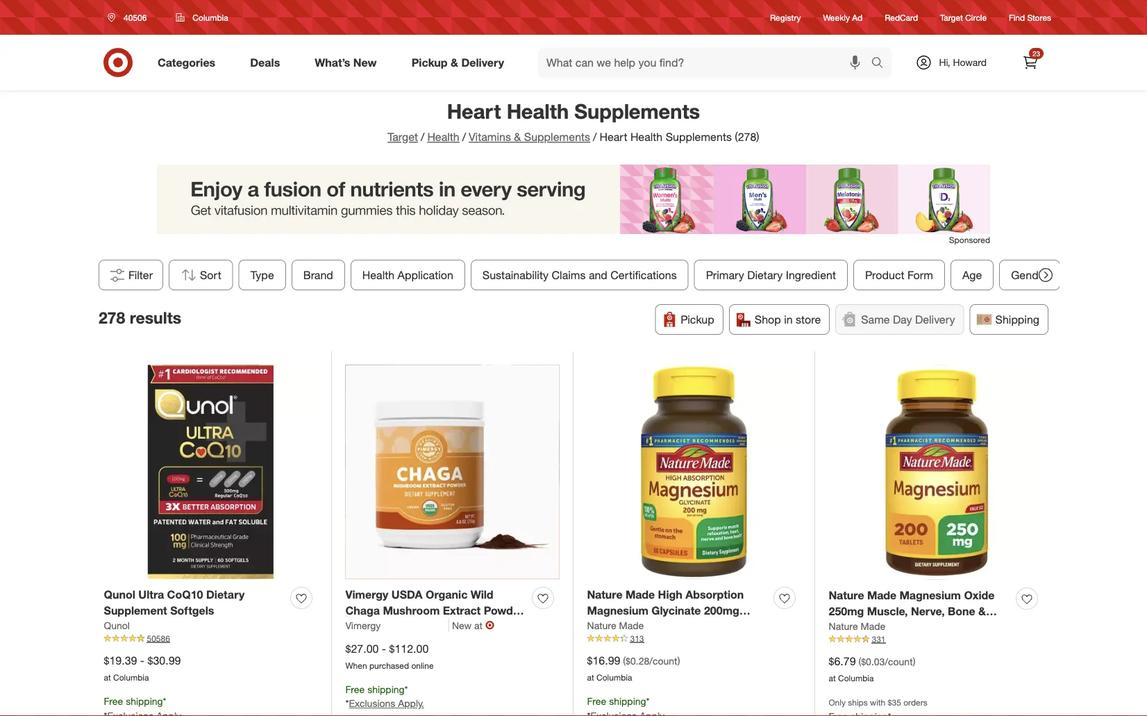 Task type: vqa. For each thing, say whether or not it's contained in the screenshot.
results
yes



Task type: locate. For each thing, give the bounding box(es) containing it.
( for $16.99
[[624, 655, 626, 667]]

absorption
[[686, 588, 744, 602]]

qunol ultra coq10 dietary supplement softgels image
[[104, 365, 318, 579], [104, 365, 318, 579]]

vimergy inside vimergy usda organic wild chaga mushroom extract powder, 166 servings
[[346, 588, 389, 602]]

supplement
[[104, 604, 167, 618], [588, 620, 651, 634], [908, 621, 972, 634]]

) inside $16.99 ( $0.28 /count ) at columbia
[[678, 655, 681, 667]]

) inside $6.79 ( $0.03 /count ) at columbia
[[914, 656, 916, 668]]

qunol up 'qunol' link
[[104, 588, 135, 602]]

supplement inside the nature made high absorption magnesium glycinate 200mg supplement capsules - 60ct
[[588, 620, 651, 634]]

coq10
[[167, 588, 203, 602]]

1 horizontal spatial free shipping *
[[588, 695, 650, 707]]

heart
[[447, 99, 501, 123], [600, 130, 628, 144], [829, 621, 859, 634]]

1 vimergy from the top
[[346, 588, 389, 602]]

nature down 250mg
[[829, 620, 859, 632]]

0 horizontal spatial )
[[678, 655, 681, 667]]

$0.03
[[862, 656, 886, 668]]

columbia down $6.79
[[839, 673, 874, 684]]

$35
[[888, 697, 902, 708]]

free inside free shipping * * exclusions apply.
[[346, 683, 365, 695]]

dietary right primary
[[748, 268, 783, 282]]

0 horizontal spatial magnesium
[[588, 604, 649, 618]]

dietary inside qunol ultra coq10 dietary supplement softgels
[[206, 588, 245, 602]]

1 vertical spatial new
[[452, 620, 472, 632]]

1 vertical spatial &
[[514, 130, 521, 144]]

stores
[[1028, 12, 1052, 23]]

1 free shipping * from the left
[[104, 695, 166, 707]]

1 horizontal spatial nature made link
[[829, 620, 886, 634]]

- inside the nature made high absorption magnesium glycinate 200mg supplement capsules - 60ct
[[706, 620, 711, 634]]

qunol inside qunol ultra coq10 dietary supplement softgels
[[104, 588, 135, 602]]

2 horizontal spatial supplement
[[908, 621, 972, 634]]

0 horizontal spatial target
[[388, 130, 418, 144]]

nature made link
[[588, 619, 644, 633], [829, 620, 886, 634]]

0 horizontal spatial &
[[451, 56, 459, 69]]

nature made link down 250mg
[[829, 620, 886, 634]]

dietary
[[748, 268, 783, 282], [206, 588, 245, 602]]

qunol for qunol ultra coq10 dietary supplement softgels
[[104, 588, 135, 602]]

/count inside $6.79 ( $0.03 /count ) at columbia
[[886, 656, 914, 668]]

1 vertical spatial delivery
[[916, 313, 956, 326]]

2 vertical spatial heart
[[829, 621, 859, 634]]

target left circle
[[941, 12, 964, 23]]

shipping down $16.99 ( $0.28 /count ) at columbia
[[610, 695, 647, 707]]

/count down 200ct at the bottom right
[[886, 656, 914, 668]]

0 vertical spatial pickup
[[412, 56, 448, 69]]

1 vertical spatial target
[[388, 130, 418, 144]]

vimergy up chaga
[[346, 588, 389, 602]]

1 qunol from the top
[[104, 588, 135, 602]]

at down $19.39
[[104, 672, 111, 683]]

delivery
[[462, 56, 505, 69], [916, 313, 956, 326]]

vimergy for vimergy usda organic wild chaga mushroom extract powder, 166 servings
[[346, 588, 389, 602]]

high
[[658, 588, 683, 602]]

vimergy usda organic wild chaga mushroom extract powder, 166 servings link
[[346, 587, 527, 634]]

vimergy usda organic wild chaga mushroom extract powder, 166 servings image
[[346, 365, 560, 579], [346, 365, 560, 579]]

health
[[507, 99, 569, 123], [428, 130, 460, 144], [631, 130, 663, 144], [363, 268, 395, 282]]

pickup inside button
[[681, 313, 715, 326]]

pickup for pickup & delivery
[[412, 56, 448, 69]]

1 horizontal spatial target
[[941, 12, 964, 23]]

0 vertical spatial magnesium
[[900, 589, 962, 602]]

0 vertical spatial new
[[354, 56, 377, 69]]

shipping
[[996, 313, 1040, 326]]

nature made link up the 313
[[588, 619, 644, 633]]

at left ¬
[[475, 620, 483, 632]]

1 vertical spatial magnesium
[[588, 604, 649, 618]]

nature made magnesium oxide 250mg  muscle, nerve, bone & heart support supplement tablets - 200ct image
[[829, 365, 1044, 580], [829, 365, 1044, 580]]

find
[[1010, 12, 1026, 23]]

sustainability
[[483, 268, 549, 282]]

capsules
[[654, 620, 703, 634]]

278 results
[[99, 308, 181, 328]]

delivery for pickup & delivery
[[462, 56, 505, 69]]

target link
[[388, 130, 418, 144]]

nature made high absorption magnesium glycinate 200mg supplement capsules - 60ct image
[[588, 365, 802, 579], [588, 365, 802, 579]]

1 horizontal spatial pickup
[[681, 313, 715, 326]]

only ships with $35 orders
[[829, 697, 928, 708]]

1 horizontal spatial magnesium
[[900, 589, 962, 602]]

magnesium up nerve,
[[900, 589, 962, 602]]

0 horizontal spatial nature made
[[588, 620, 644, 632]]

0 horizontal spatial dietary
[[206, 588, 245, 602]]

magnesium up the 313
[[588, 604, 649, 618]]

0 horizontal spatial new
[[354, 56, 377, 69]]

target circle
[[941, 12, 987, 23]]

powder,
[[484, 604, 526, 618]]

nature made for magnesium
[[588, 620, 644, 632]]

categories
[[158, 56, 216, 69]]

) for support
[[914, 656, 916, 668]]

product form
[[866, 268, 934, 282]]

1 vertical spatial pickup
[[681, 313, 715, 326]]

2 horizontal spatial shipping
[[610, 695, 647, 707]]

free up exclusions
[[346, 683, 365, 695]]

nature made up the 313
[[588, 620, 644, 632]]

made up muscle,
[[868, 589, 897, 602]]

columbia
[[193, 12, 228, 23], [113, 672, 149, 683], [597, 672, 633, 683], [839, 673, 874, 684]]

hi,
[[940, 56, 951, 68]]

vimergy down chaga
[[346, 620, 381, 632]]

registry link
[[771, 11, 802, 23]]

0 horizontal spatial (
[[624, 655, 626, 667]]

0 horizontal spatial /count
[[650, 655, 678, 667]]

1 vertical spatial dietary
[[206, 588, 245, 602]]

0 horizontal spatial delivery
[[462, 56, 505, 69]]

1 horizontal spatial dietary
[[748, 268, 783, 282]]

331
[[872, 634, 886, 645]]

shipping inside free shipping * * exclusions apply.
[[368, 683, 405, 695]]

0 horizontal spatial nature made link
[[588, 619, 644, 633]]

columbia inside dropdown button
[[193, 12, 228, 23]]

oxide
[[965, 589, 995, 602]]

at down $16.99
[[588, 672, 595, 683]]

delivery inside button
[[916, 313, 956, 326]]

1 horizontal spatial /count
[[886, 656, 914, 668]]

What can we help you find? suggestions appear below search field
[[539, 47, 875, 78]]

shipping
[[368, 683, 405, 695], [126, 695, 163, 707], [610, 695, 647, 707]]

shipping up exclusions apply. link
[[368, 683, 405, 695]]

delivery for same day delivery
[[916, 313, 956, 326]]

target left health link
[[388, 130, 418, 144]]

find stores
[[1010, 12, 1052, 23]]

2 qunol from the top
[[104, 620, 130, 632]]

0 vertical spatial heart
[[447, 99, 501, 123]]

/count down capsules
[[650, 655, 678, 667]]

& inside nature made magnesium oxide 250mg  muscle, nerve, bone & heart support supplement tablets - 200ct
[[979, 605, 987, 618]]

0 horizontal spatial pickup
[[412, 56, 448, 69]]

at
[[475, 620, 483, 632], [104, 672, 111, 683], [588, 672, 595, 683], [829, 673, 836, 684]]

0 horizontal spatial free shipping *
[[104, 695, 166, 707]]

60ct
[[714, 620, 736, 634]]

weekly ad
[[824, 12, 863, 23]]

0 horizontal spatial free
[[104, 695, 123, 707]]

* down "when"
[[346, 698, 349, 710]]

/ right health link
[[463, 130, 466, 144]]

( right $6.79
[[859, 656, 862, 668]]

new right 'what's'
[[354, 56, 377, 69]]

free down $16.99
[[588, 695, 607, 707]]

shipping for nature made high absorption magnesium glycinate 200mg supplement capsules - 60ct
[[610, 695, 647, 707]]

) down 331 link
[[914, 656, 916, 668]]

nature inside the nature made high absorption magnesium glycinate 200mg supplement capsules - 60ct
[[588, 588, 623, 602]]

) for 60ct
[[678, 655, 681, 667]]

at inside $19.39 - $30.99 at columbia
[[104, 672, 111, 683]]

extract
[[443, 604, 481, 618]]

target inside target circle link
[[941, 12, 964, 23]]

0 horizontal spatial supplement
[[104, 604, 167, 618]]

made
[[626, 588, 655, 602], [868, 589, 897, 602], [619, 620, 644, 632], [861, 620, 886, 632]]

made up 331
[[861, 620, 886, 632]]

1 horizontal spatial /
[[463, 130, 466, 144]]

mushroom
[[383, 604, 440, 618]]

/count inside $16.99 ( $0.28 /count ) at columbia
[[650, 655, 678, 667]]

search
[[865, 57, 899, 71]]

1 horizontal spatial new
[[452, 620, 472, 632]]

shipping down $19.39 - $30.99 at columbia
[[126, 695, 163, 707]]

free shipping * down $19.39 - $30.99 at columbia
[[104, 695, 166, 707]]

columbia down $16.99
[[597, 672, 633, 683]]

shop in store button
[[729, 304, 830, 335]]

heart inside nature made magnesium oxide 250mg  muscle, nerve, bone & heart support supplement tablets - 200ct
[[829, 621, 859, 634]]

0 horizontal spatial heart
[[447, 99, 501, 123]]

vimergy
[[346, 588, 389, 602], [346, 620, 381, 632]]

nature
[[588, 588, 623, 602], [829, 589, 865, 602], [588, 620, 617, 632], [829, 620, 859, 632]]

$6.79
[[829, 655, 856, 668]]

/ right vitamins & supplements link on the top of the page
[[594, 130, 597, 144]]

results
[[130, 308, 181, 328]]

columbia down $19.39
[[113, 672, 149, 683]]

brand button
[[292, 260, 345, 290]]

( inside $16.99 ( $0.28 /count ) at columbia
[[624, 655, 626, 667]]

columbia up categories link
[[193, 12, 228, 23]]

1 horizontal spatial supplement
[[588, 620, 651, 634]]

0 horizontal spatial shipping
[[126, 695, 163, 707]]

2 vimergy from the top
[[346, 620, 381, 632]]

nature made high absorption magnesium glycinate 200mg supplement capsules - 60ct link
[[588, 587, 769, 634]]

/
[[421, 130, 425, 144], [463, 130, 466, 144], [594, 130, 597, 144]]

- inside nature made magnesium oxide 250mg  muscle, nerve, bone & heart support supplement tablets - 200ct
[[870, 637, 874, 650]]

& for heart
[[514, 130, 521, 144]]

apply.
[[398, 698, 424, 710]]

2 horizontal spatial /
[[594, 130, 597, 144]]

/ right target "link"
[[421, 130, 425, 144]]

) down 313 link
[[678, 655, 681, 667]]

& inside heart health supplements target / health / vitamins & supplements / heart health supplements (278)
[[514, 130, 521, 144]]

store
[[796, 313, 821, 326]]

at down $6.79
[[829, 673, 836, 684]]

- left 60ct
[[706, 620, 711, 634]]

1 / from the left
[[421, 130, 425, 144]]

&
[[451, 56, 459, 69], [514, 130, 521, 144], [979, 605, 987, 618]]

type button
[[239, 260, 286, 290]]

made left high
[[626, 588, 655, 602]]

target
[[941, 12, 964, 23], [388, 130, 418, 144]]

250mg
[[829, 605, 865, 618]]

nature left high
[[588, 588, 623, 602]]

at inside new at ¬
[[475, 620, 483, 632]]

0 vertical spatial vimergy
[[346, 588, 389, 602]]

(
[[624, 655, 626, 667], [859, 656, 862, 668]]

new
[[354, 56, 377, 69], [452, 620, 472, 632]]

pickup & delivery
[[412, 56, 505, 69]]

1 vertical spatial qunol
[[104, 620, 130, 632]]

dietary up softgels
[[206, 588, 245, 602]]

supplement down ultra
[[104, 604, 167, 618]]

/count for $6.79
[[886, 656, 914, 668]]

( right $16.99
[[624, 655, 626, 667]]

0 vertical spatial dietary
[[748, 268, 783, 282]]

bone
[[949, 605, 976, 618]]

pickup & delivery link
[[400, 47, 522, 78]]

- up "purchased" on the bottom left of the page
[[382, 642, 386, 656]]

exclusions
[[349, 698, 396, 710]]

1 horizontal spatial shipping
[[368, 683, 405, 695]]

day
[[894, 313, 913, 326]]

1 horizontal spatial nature made
[[829, 620, 886, 632]]

/count
[[650, 655, 678, 667], [886, 656, 914, 668]]

qunol ultra coq10 dietary supplement softgels link
[[104, 587, 285, 619]]

0 horizontal spatial /
[[421, 130, 425, 144]]

supplement up $16.99
[[588, 620, 651, 634]]

$27.00 - $112.00 when purchased online
[[346, 642, 434, 671]]

0 vertical spatial target
[[941, 12, 964, 23]]

with
[[871, 697, 886, 708]]

1 vertical spatial vimergy
[[346, 620, 381, 632]]

and
[[589, 268, 608, 282]]

1 horizontal spatial (
[[859, 656, 862, 668]]

1 horizontal spatial &
[[514, 130, 521, 144]]

supplement down nerve,
[[908, 621, 972, 634]]

1 horizontal spatial heart
[[600, 130, 628, 144]]

free shipping * down $16.99 ( $0.28 /count ) at columbia
[[588, 695, 650, 707]]

2 free shipping * from the left
[[588, 695, 650, 707]]

0 vertical spatial &
[[451, 56, 459, 69]]

nature made down 250mg
[[829, 620, 886, 632]]

health inside button
[[363, 268, 395, 282]]

same
[[862, 313, 891, 326]]

supplements
[[575, 99, 701, 123], [525, 130, 591, 144], [666, 130, 732, 144]]

1 horizontal spatial )
[[914, 656, 916, 668]]

target inside heart health supplements target / health / vitamins & supplements / heart health supplements (278)
[[388, 130, 418, 144]]

hi, howard
[[940, 56, 987, 68]]

2 horizontal spatial heart
[[829, 621, 859, 634]]

application
[[398, 268, 454, 282]]

free down $19.39
[[104, 695, 123, 707]]

registry
[[771, 12, 802, 23]]

primary dietary ingredient button
[[695, 260, 849, 290]]

when
[[346, 661, 367, 671]]

2 horizontal spatial &
[[979, 605, 987, 618]]

magnesium inside nature made magnesium oxide 250mg  muscle, nerve, bone & heart support supplement tablets - 200ct
[[900, 589, 962, 602]]

0 vertical spatial qunol
[[104, 588, 135, 602]]

$30.99
[[148, 654, 181, 668]]

qunol up $19.39
[[104, 620, 130, 632]]

( inside $6.79 ( $0.03 /count ) at columbia
[[859, 656, 862, 668]]

1 horizontal spatial free
[[346, 683, 365, 695]]

nature up 250mg
[[829, 589, 865, 602]]

2 horizontal spatial free
[[588, 695, 607, 707]]

nerve,
[[912, 605, 945, 618]]

1 horizontal spatial delivery
[[916, 313, 956, 326]]

2 vertical spatial &
[[979, 605, 987, 618]]

claims
[[552, 268, 586, 282]]

0 vertical spatial delivery
[[462, 56, 505, 69]]

new down extract
[[452, 620, 472, 632]]

- up $0.03
[[870, 637, 874, 650]]

columbia inside $19.39 - $30.99 at columbia
[[113, 672, 149, 683]]

- left "$30.99"
[[140, 654, 145, 668]]



Task type: describe. For each thing, give the bounding box(es) containing it.
(278)
[[735, 130, 760, 144]]

what's new
[[315, 56, 377, 69]]

filter button
[[99, 260, 163, 290]]

columbia button
[[167, 5, 237, 30]]

nature up $16.99
[[588, 620, 617, 632]]

product
[[866, 268, 905, 282]]

ships
[[849, 697, 868, 708]]

certifications
[[611, 268, 677, 282]]

nature made link for magnesium
[[588, 619, 644, 633]]

313
[[631, 634, 645, 644]]

( for $6.79
[[859, 656, 862, 668]]

search button
[[865, 47, 899, 81]]

qunol ultra coq10 dietary supplement softgels
[[104, 588, 245, 618]]

same day delivery button
[[836, 304, 965, 335]]

what's
[[315, 56, 351, 69]]

health application button
[[351, 260, 466, 290]]

shipping button
[[970, 304, 1049, 335]]

sustainability claims and certifications
[[483, 268, 677, 282]]

nature made for 250mg
[[829, 620, 886, 632]]

nature made high absorption magnesium glycinate 200mg supplement capsules - 60ct
[[588, 588, 744, 634]]

at inside $6.79 ( $0.03 /count ) at columbia
[[829, 673, 836, 684]]

primary dietary ingredient
[[707, 268, 837, 282]]

ultra
[[138, 588, 164, 602]]

servings
[[367, 620, 414, 634]]

/count for $16.99
[[650, 655, 678, 667]]

- inside $19.39 - $30.99 at columbia
[[140, 654, 145, 668]]

shipping for qunol ultra coq10 dietary supplement softgels
[[126, 695, 163, 707]]

deals link
[[238, 47, 298, 78]]

vitamins & supplements link
[[469, 130, 591, 144]]

40506
[[124, 12, 147, 23]]

qunol for qunol
[[104, 620, 130, 632]]

made up the 313
[[619, 620, 644, 632]]

made inside nature made magnesium oxide 250mg  muscle, nerve, bone & heart support supplement tablets - 200ct
[[868, 589, 897, 602]]

glycinate
[[652, 604, 701, 618]]

magnesium inside the nature made high absorption magnesium glycinate 200mg supplement capsules - 60ct
[[588, 604, 649, 618]]

tablets
[[829, 637, 867, 650]]

same day delivery
[[862, 313, 956, 326]]

50586
[[147, 634, 170, 644]]

columbia inside $16.99 ( $0.28 /count ) at columbia
[[597, 672, 633, 683]]

chaga
[[346, 604, 380, 618]]

supplement inside nature made magnesium oxide 250mg  muscle, nerve, bone & heart support supplement tablets - 200ct
[[908, 621, 972, 634]]

2 / from the left
[[463, 130, 466, 144]]

* up apply.
[[405, 683, 408, 695]]

shop
[[755, 313, 782, 326]]

type
[[251, 268, 274, 282]]

product form button
[[854, 260, 946, 290]]

howard
[[954, 56, 987, 68]]

organic
[[426, 588, 468, 602]]

supplement inside qunol ultra coq10 dietary supplement softgels
[[104, 604, 167, 618]]

* down $19.39 - $30.99 at columbia
[[163, 695, 166, 707]]

$0.28
[[626, 655, 650, 667]]

weekly
[[824, 12, 851, 23]]

redcard
[[885, 12, 919, 23]]

orders
[[904, 697, 928, 708]]

vimergy for vimergy
[[346, 620, 381, 632]]

$27.00
[[346, 642, 379, 656]]

target circle link
[[941, 11, 987, 23]]

$16.99
[[588, 654, 621, 668]]

online
[[412, 661, 434, 671]]

$19.39
[[104, 654, 137, 668]]

200mg
[[705, 604, 740, 618]]

at inside $16.99 ( $0.28 /count ) at columbia
[[588, 672, 595, 683]]

free for qunol ultra coq10 dietary supplement softgels
[[104, 695, 123, 707]]

redcard link
[[885, 11, 919, 23]]

ad
[[853, 12, 863, 23]]

new inside new at ¬
[[452, 620, 472, 632]]

sponsored
[[950, 235, 991, 245]]

* down $16.99 ( $0.28 /count ) at columbia
[[647, 695, 650, 707]]

313 link
[[588, 633, 802, 645]]

200ct
[[877, 637, 906, 650]]

40506 button
[[99, 5, 161, 30]]

$19.39 - $30.99 at columbia
[[104, 654, 181, 683]]

columbia inside $6.79 ( $0.03 /count ) at columbia
[[839, 673, 874, 684]]

dietary inside button
[[748, 268, 783, 282]]

ingredient
[[786, 268, 837, 282]]

support
[[862, 621, 905, 634]]

made inside the nature made high absorption magnesium glycinate 200mg supplement capsules - 60ct
[[626, 588, 655, 602]]

brand
[[304, 268, 333, 282]]

muscle,
[[868, 605, 909, 618]]

primary
[[707, 268, 745, 282]]

23 link
[[1016, 47, 1046, 78]]

1 vertical spatial heart
[[600, 130, 628, 144]]

heart health supplements target / health / vitamins & supplements / heart health supplements (278)
[[388, 99, 760, 144]]

categories link
[[146, 47, 233, 78]]

& for nature
[[979, 605, 987, 618]]

nature made link for 250mg
[[829, 620, 886, 634]]

weekly ad link
[[824, 11, 863, 23]]

nature made magnesium oxide 250mg  muscle, nerve, bone & heart support supplement tablets - 200ct
[[829, 589, 995, 650]]

shop in store
[[755, 313, 821, 326]]

vitamins
[[469, 130, 511, 144]]

qunol link
[[104, 619, 130, 633]]

vimergy link
[[346, 619, 449, 633]]

circle
[[966, 12, 987, 23]]

pickup for pickup
[[681, 313, 715, 326]]

nature made magnesium oxide 250mg  muscle, nerve, bone & heart support supplement tablets - 200ct link
[[829, 588, 1011, 650]]

$6.79 ( $0.03 /count ) at columbia
[[829, 655, 916, 684]]

form
[[908, 268, 934, 282]]

pickup button
[[656, 304, 724, 335]]

sort
[[200, 268, 222, 282]]

gender button
[[1000, 260, 1061, 290]]

exclusions apply. link
[[349, 698, 424, 710]]

$16.99 ( $0.28 /count ) at columbia
[[588, 654, 681, 683]]

free for nature made high absorption magnesium glycinate 200mg supplement capsules - 60ct
[[588, 695, 607, 707]]

sustainability claims and certifications button
[[471, 260, 689, 290]]

age
[[963, 268, 983, 282]]

331 link
[[829, 634, 1044, 646]]

free shipping * for $16.99
[[588, 695, 650, 707]]

nature inside nature made magnesium oxide 250mg  muscle, nerve, bone & heart support supplement tablets - 200ct
[[829, 589, 865, 602]]

3 / from the left
[[594, 130, 597, 144]]

23
[[1033, 49, 1041, 58]]

free shipping * for $19.39
[[104, 695, 166, 707]]

advertisement region
[[157, 165, 991, 234]]

- inside $27.00 - $112.00 when purchased online
[[382, 642, 386, 656]]



